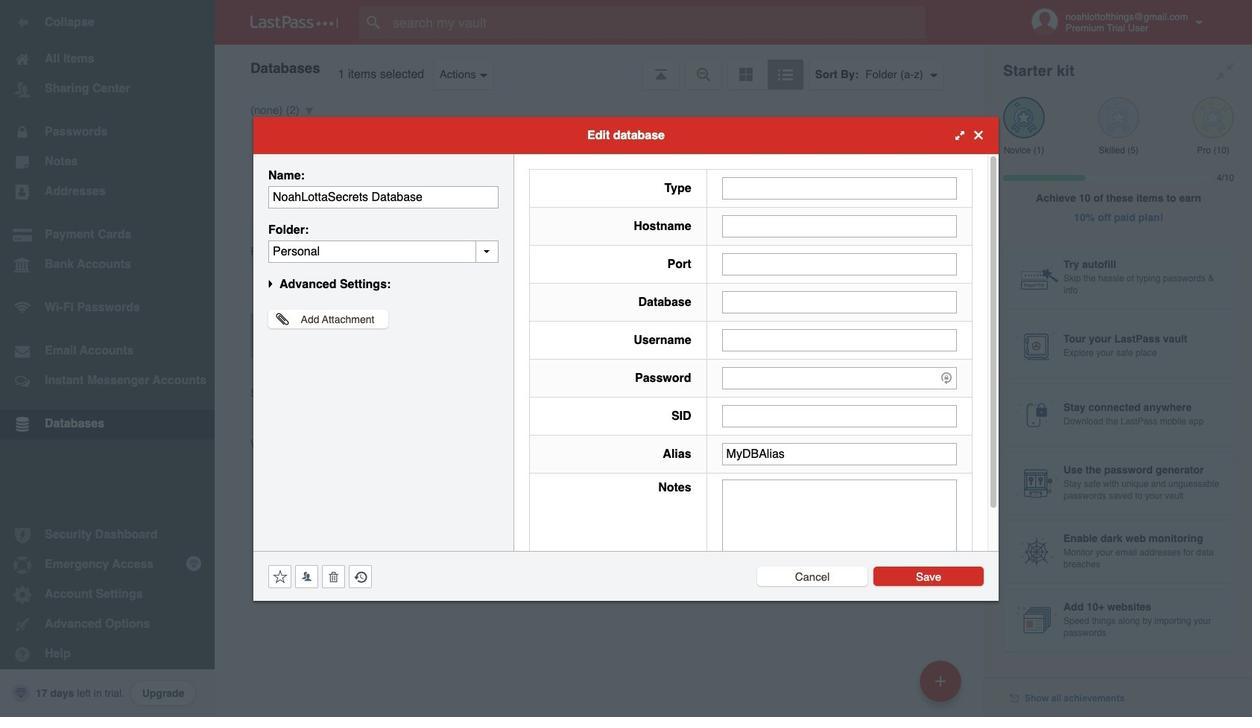 Task type: describe. For each thing, give the bounding box(es) containing it.
vault options navigation
[[215, 45, 985, 89]]

main navigation navigation
[[0, 0, 215, 718]]

new item navigation
[[915, 657, 971, 718]]



Task type: vqa. For each thing, say whether or not it's contained in the screenshot.
search my vault Text Box
yes



Task type: locate. For each thing, give the bounding box(es) containing it.
lastpass image
[[250, 16, 338, 29]]

None text field
[[722, 177, 957, 199], [268, 240, 499, 263], [722, 253, 957, 275], [722, 480, 957, 572], [722, 177, 957, 199], [268, 240, 499, 263], [722, 253, 957, 275], [722, 480, 957, 572]]

search my vault text field
[[359, 6, 955, 39]]

dialog
[[253, 117, 999, 601]]

new item image
[[935, 676, 946, 687]]

None text field
[[268, 186, 499, 208], [722, 215, 957, 237], [722, 291, 957, 313], [722, 329, 957, 351], [722, 405, 957, 427], [722, 443, 957, 466], [268, 186, 499, 208], [722, 215, 957, 237], [722, 291, 957, 313], [722, 329, 957, 351], [722, 405, 957, 427], [722, 443, 957, 466]]

None password field
[[722, 367, 957, 389]]

Search search field
[[359, 6, 955, 39]]



